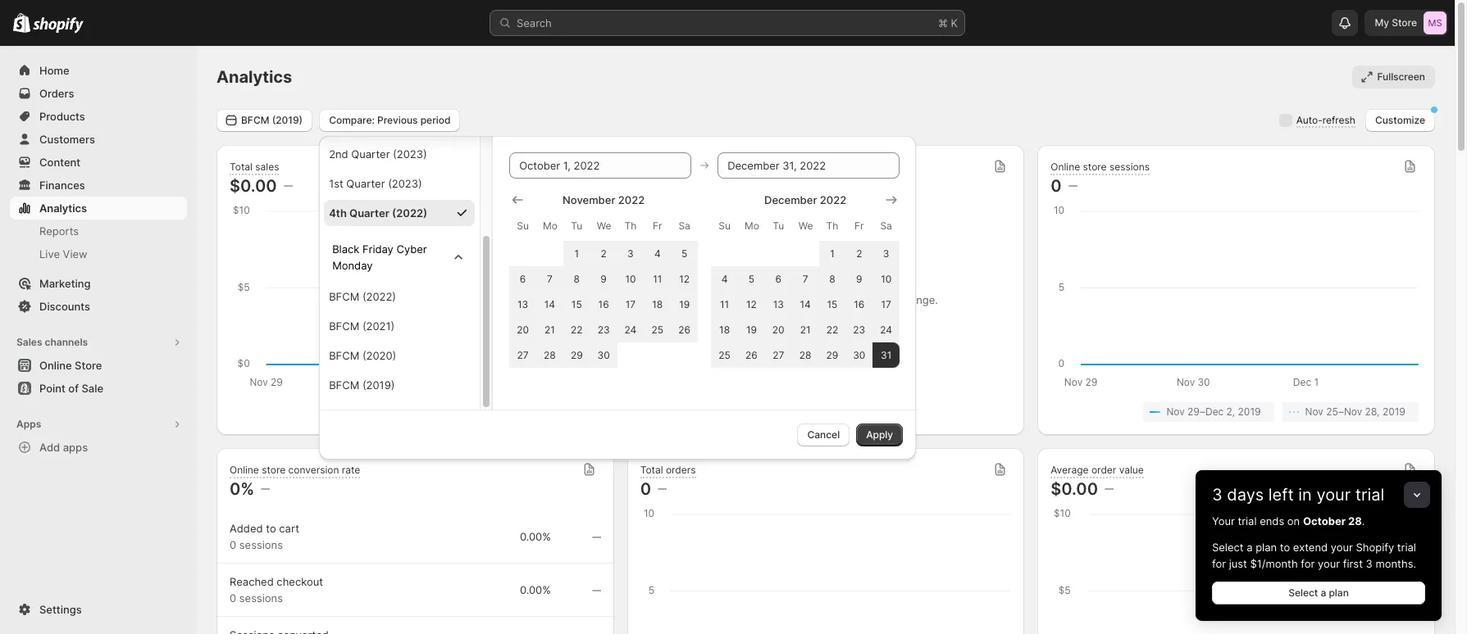 Task type: locate. For each thing, give the bounding box(es) containing it.
1 vertical spatial 0.00%
[[520, 584, 551, 597]]

thursday element
[[617, 211, 644, 241], [819, 211, 846, 241]]

trial up months.
[[1397, 541, 1416, 554]]

19 for right the 19 button
[[746, 324, 757, 336]]

quarter for 1st
[[346, 177, 385, 190]]

bfcm (2019) button
[[324, 372, 475, 398]]

bfcm for bfcm (2020) button
[[329, 349, 359, 362]]

2 fr from the left
[[855, 219, 864, 232]]

content link
[[10, 151, 187, 174]]

0 horizontal spatial 24 button
[[617, 317, 644, 342]]

2 nov 29–dec 2, 2019 button from the left
[[1143, 403, 1274, 422]]

store inside button
[[75, 359, 102, 372]]

9 up this
[[856, 273, 862, 285]]

th for december 2022
[[826, 219, 838, 232]]

31
[[881, 349, 892, 361]]

4 button up there
[[711, 266, 738, 292]]

1 horizontal spatial fr
[[855, 219, 864, 232]]

analytics up bfcm (2019) dropdown button
[[216, 67, 292, 87]]

1 horizontal spatial 28,
[[1365, 406, 1380, 418]]

1 vertical spatial store
[[262, 464, 286, 476]]

1 vertical spatial total
[[640, 464, 663, 476]]

2 horizontal spatial online
[[1051, 160, 1080, 173]]

1 button down november
[[563, 241, 590, 266]]

1 vertical spatial $0.00
[[1051, 480, 1098, 499]]

0 horizontal spatial tuesday element
[[563, 211, 590, 241]]

a inside select a plan to extend your shopify trial for just $1/month for your first 3 months.
[[1247, 541, 1253, 554]]

bfcm down bfcm (2021)
[[329, 349, 359, 362]]

bfcm inside bfcm (2019) button
[[329, 378, 359, 392]]

sunday element
[[509, 211, 536, 241], [711, 211, 738, 241]]

analytics inside analytics link
[[39, 202, 87, 215]]

1 vertical spatial bfcm (2019)
[[329, 378, 395, 392]]

0 inside reached checkout 0 sessions
[[230, 592, 236, 605]]

19 button down was
[[738, 317, 765, 342]]

apps button
[[10, 413, 187, 436]]

my
[[1375, 16, 1389, 29]]

1 16 from the left
[[598, 298, 609, 310]]

2 30 from the left
[[853, 349, 865, 361]]

8 for 2nd 8 button from right
[[574, 273, 580, 285]]

0 horizontal spatial 16 button
[[590, 292, 617, 317]]

select inside select a plan to extend your shopify trial for just $1/month for your first 3 months.
[[1212, 541, 1244, 554]]

quarter inside 'button'
[[346, 177, 385, 190]]

1 30 from the left
[[597, 349, 610, 361]]

1 horizontal spatial 17
[[881, 298, 891, 310]]

19 down was
[[746, 324, 757, 336]]

1 2 from the left
[[601, 247, 607, 260]]

1 sa from the left
[[679, 219, 690, 232]]

2 for second 2 button from left
[[856, 247, 862, 260]]

a
[[1247, 541, 1253, 554], [1321, 587, 1326, 599]]

1 vertical spatial store
[[75, 359, 102, 372]]

rate
[[342, 464, 360, 476]]

16 for 2nd 16 button from the right
[[598, 298, 609, 310]]

1 horizontal spatial nov 25–nov 28, 2019
[[1305, 406, 1406, 418]]

1 horizontal spatial 25 button
[[711, 342, 738, 368]]

no change image right 0%
[[261, 483, 270, 496]]

(2019) up sales
[[272, 114, 303, 126]]

30 for 1st the 30 button from the right
[[853, 349, 865, 361]]

2 tu from the left
[[773, 219, 784, 232]]

1 1 from the left
[[574, 247, 579, 260]]

13
[[517, 298, 528, 310], [773, 298, 784, 310]]

bfcm down bfcm (2020)
[[329, 378, 359, 392]]

0 vertical spatial $0.00
[[230, 176, 277, 196]]

saturday element
[[671, 211, 698, 241], [873, 211, 900, 241]]

1 horizontal spatial 19 button
[[738, 317, 765, 342]]

this
[[859, 294, 878, 307]]

16 button
[[590, 292, 617, 317], [846, 292, 873, 317]]

quarter
[[351, 147, 390, 160], [346, 177, 385, 190], [349, 206, 389, 219]]

0 horizontal spatial 2
[[601, 247, 607, 260]]

plan down first
[[1329, 587, 1349, 599]]

trial
[[1355, 485, 1384, 505], [1238, 515, 1257, 528], [1397, 541, 1416, 554]]

thursday element for november 2022
[[617, 211, 644, 241]]

23 button
[[590, 317, 617, 342], [846, 317, 873, 342]]

1 horizontal spatial 21 button
[[792, 317, 819, 342]]

1 20 from the left
[[517, 324, 529, 336]]

1 horizontal spatial to
[[1280, 541, 1290, 554]]

25
[[652, 324, 663, 336], [719, 349, 731, 361]]

trial right your
[[1238, 515, 1257, 528]]

store right my
[[1392, 16, 1417, 29]]

select down select a plan to extend your shopify trial for just $1/month for your first 3 months.
[[1288, 587, 1318, 599]]

9
[[601, 273, 607, 285], [856, 273, 862, 285]]

total
[[230, 160, 252, 173], [640, 464, 663, 476]]

2 22 from the left
[[826, 324, 838, 336]]

0 horizontal spatial analytics
[[39, 202, 87, 215]]

2 13 from the left
[[773, 298, 784, 310]]

1 nov 25–nov 28, 2019 from the left
[[484, 406, 584, 418]]

there
[[713, 294, 743, 307]]

a inside select a plan "link"
[[1321, 587, 1326, 599]]

(2023) inside 'button'
[[388, 177, 422, 190]]

2 29 button from the left
[[819, 342, 846, 368]]

1 7 from the left
[[547, 273, 553, 285]]

3 up the date
[[883, 247, 889, 260]]

your
[[1212, 515, 1235, 528]]

thursday element down december 2022
[[819, 211, 846, 241]]

1 horizontal spatial th
[[826, 219, 838, 232]]

total for $0.00
[[230, 160, 252, 173]]

19 left there
[[679, 298, 690, 310]]

1 su from the left
[[517, 219, 529, 232]]

select up the just
[[1212, 541, 1244, 554]]

1 13 button from the left
[[509, 292, 536, 317]]

bfcm inside bfcm (2020) button
[[329, 349, 359, 362]]

2022 right november
[[618, 193, 645, 206]]

1 horizontal spatial 28 button
[[792, 342, 819, 368]]

no change image for $0.00
[[1105, 483, 1114, 496]]

grid containing december
[[711, 191, 900, 368]]

2022 for november 2022
[[618, 193, 645, 206]]

7
[[547, 273, 553, 285], [803, 273, 808, 285]]

2 23 button from the left
[[846, 317, 873, 342]]

nov
[[345, 406, 364, 418], [484, 406, 502, 418], [1166, 406, 1185, 418], [1305, 406, 1323, 418]]

8 for 1st 8 button from the right
[[829, 273, 835, 285]]

bfcm inside bfcm (2021) button
[[329, 319, 359, 333]]

data
[[785, 294, 807, 307]]

1 horizontal spatial yyyy-mm-dd text field
[[718, 152, 900, 178]]

1 horizontal spatial 17 button
[[873, 292, 900, 317]]

there was no data found for this date range. button
[[627, 145, 1024, 435]]

quarter up 1st quarter (2023) in the left of the page
[[351, 147, 390, 160]]

0 down total orders dropdown button
[[640, 480, 651, 499]]

2 27 from the left
[[773, 349, 784, 361]]

9 button down november 2022
[[590, 266, 617, 292]]

su for december 2022
[[719, 219, 731, 232]]

sa for november 2022
[[679, 219, 690, 232]]

total inside dropdown button
[[640, 464, 663, 476]]

1 tu from the left
[[571, 219, 582, 232]]

of
[[68, 382, 79, 395]]

2 horizontal spatial 28
[[1348, 515, 1362, 528]]

in
[[1298, 485, 1312, 505]]

10 button
[[617, 266, 644, 292], [873, 266, 900, 292]]

select inside "link"
[[1288, 587, 1318, 599]]

1 horizontal spatial 20
[[772, 324, 784, 336]]

⌘
[[938, 16, 948, 30]]

trial inside dropdown button
[[1355, 485, 1384, 505]]

(2019) down (2020)
[[362, 378, 395, 392]]

14
[[544, 298, 555, 310], [800, 298, 811, 310]]

0 horizontal spatial su
[[517, 219, 529, 232]]

2 2, from the left
[[1226, 406, 1235, 418]]

trial up .
[[1355, 485, 1384, 505]]

2 10 from the left
[[881, 273, 892, 285]]

3 up your
[[1212, 485, 1222, 505]]

1 0.00% from the top
[[520, 531, 551, 544]]

1 28 button from the left
[[536, 342, 563, 368]]

1 horizontal spatial 2
[[856, 247, 862, 260]]

(2022)
[[392, 206, 427, 219], [362, 290, 396, 303]]

28, for 0
[[1365, 406, 1380, 418]]

shopify image
[[13, 13, 31, 33], [33, 17, 84, 33]]

2 we from the left
[[798, 219, 813, 232]]

0 horizontal spatial 10
[[625, 273, 636, 285]]

(2022) up (2021)
[[362, 290, 396, 303]]

sa for december 2022
[[880, 219, 892, 232]]

monday element down december
[[738, 211, 765, 241]]

quarter inside button
[[351, 147, 390, 160]]

1 2019 from the left
[[417, 406, 440, 418]]

wednesday element
[[590, 211, 617, 241], [792, 211, 819, 241]]

store for online store
[[75, 359, 102, 372]]

8 up there was no data found for this date range. on the top
[[829, 273, 835, 285]]

2 button down november 2022
[[590, 241, 617, 266]]

0 horizontal spatial total
[[230, 160, 252, 173]]

apps
[[16, 418, 41, 431]]

29–dec for $0.00
[[366, 406, 403, 418]]

0 vertical spatial a
[[1247, 541, 1253, 554]]

2 2019 from the left
[[561, 406, 584, 418]]

18 button left there
[[644, 292, 671, 317]]

1 horizontal spatial sa
[[880, 219, 892, 232]]

total left the orders
[[640, 464, 663, 476]]

3 button down november 2022
[[617, 241, 644, 266]]

total inside dropdown button
[[230, 160, 252, 173]]

(2022) down 1st quarter (2023) 'button'
[[392, 206, 427, 219]]

12 for right 12 button
[[746, 298, 757, 310]]

1 horizontal spatial 25
[[719, 349, 731, 361]]

3 inside dropdown button
[[1212, 485, 1222, 505]]

2 20 from the left
[[772, 324, 784, 336]]

plan up the $1/month
[[1256, 541, 1277, 554]]

0 horizontal spatial sa
[[679, 219, 690, 232]]

monday element
[[536, 211, 563, 241], [738, 211, 765, 241]]

1 17 from the left
[[625, 298, 636, 310]]

YYYY-MM-DD text field
[[509, 152, 691, 178], [718, 152, 900, 178]]

2 up this
[[856, 247, 862, 260]]

1 horizontal spatial online
[[230, 464, 259, 476]]

conversion
[[288, 464, 339, 476]]

1 24 from the left
[[624, 324, 637, 336]]

tu for november
[[571, 219, 582, 232]]

friday element for december 2022
[[846, 211, 873, 241]]

2 28, from the left
[[1365, 406, 1380, 418]]

0 horizontal spatial 6 button
[[509, 266, 536, 292]]

0 horizontal spatial 18
[[652, 298, 663, 310]]

1 horizontal spatial 10
[[881, 273, 892, 285]]

1 23 button from the left
[[590, 317, 617, 342]]

1 horizontal spatial 13
[[773, 298, 784, 310]]

17
[[625, 298, 636, 310], [881, 298, 891, 310]]

1 horizontal spatial 15 button
[[819, 292, 846, 317]]

2 30 button from the left
[[846, 342, 873, 368]]

0 horizontal spatial for
[[842, 294, 856, 307]]

plan inside "link"
[[1329, 587, 1349, 599]]

1 horizontal spatial 5
[[748, 273, 754, 285]]

first
[[1343, 558, 1363, 571]]

2 vertical spatial online
[[230, 464, 259, 476]]

19 button
[[671, 292, 698, 317], [738, 317, 765, 342]]

0 horizontal spatial 25–nov
[[505, 406, 541, 418]]

0 horizontal spatial 22
[[571, 324, 583, 336]]

4 button down november 2022
[[644, 241, 671, 266]]

$0.00 for average
[[1051, 480, 1098, 499]]

friday element down december 2022
[[846, 211, 873, 241]]

4 button
[[644, 241, 671, 266], [711, 266, 738, 292]]

1 horizontal spatial 22
[[826, 324, 838, 336]]

2 th from the left
[[826, 219, 838, 232]]

24
[[624, 324, 637, 336], [880, 324, 892, 336]]

1 8 from the left
[[574, 273, 580, 285]]

monday
[[332, 259, 373, 272]]

1 9 button from the left
[[590, 266, 617, 292]]

2 20 button from the left
[[765, 317, 792, 342]]

19 button left there
[[671, 292, 698, 317]]

28 inside 3 days left in your trial element
[[1348, 515, 1362, 528]]

bfcm for bfcm (2019) button
[[329, 378, 359, 392]]

bfcm (2019) down bfcm (2020)
[[329, 378, 395, 392]]

finances
[[39, 179, 85, 192]]

we for november
[[597, 219, 611, 232]]

auto-
[[1296, 114, 1322, 126]]

1 friday element from the left
[[644, 211, 671, 241]]

1 vertical spatial a
[[1321, 587, 1326, 599]]

list
[[233, 403, 598, 422], [1054, 403, 1419, 422]]

quarter inside button
[[349, 206, 389, 219]]

your inside 3 days left in your trial dropdown button
[[1317, 485, 1351, 505]]

tuesday element down november
[[563, 211, 590, 241]]

quarter for 2nd
[[351, 147, 390, 160]]

2022
[[618, 193, 645, 206], [820, 193, 846, 206]]

k
[[951, 16, 958, 30]]

14 for second 14 button from the right
[[544, 298, 555, 310]]

0 horizontal spatial grid
[[509, 191, 698, 368]]

0 vertical spatial bfcm (2019)
[[241, 114, 303, 126]]

tuesday element
[[563, 211, 590, 241], [765, 211, 792, 241]]

no change image
[[283, 180, 292, 193], [658, 483, 667, 496], [592, 531, 601, 545], [592, 585, 601, 598]]

wednesday element down november 2022
[[590, 211, 617, 241]]

2nd quarter (2023)
[[329, 147, 427, 160]]

friday element down november 2022
[[644, 211, 671, 241]]

18 left there
[[652, 298, 663, 310]]

1 up there was no data found for this date range. on the top
[[830, 247, 835, 260]]

1 thursday element from the left
[[617, 211, 644, 241]]

trial inside select a plan to extend your shopify trial for just $1/month for your first 3 months.
[[1397, 541, 1416, 554]]

analytics down 'finances'
[[39, 202, 87, 215]]

0 horizontal spatial 12
[[679, 273, 690, 285]]

a down select a plan to extend your shopify trial for just $1/month for your first 3 months.
[[1321, 587, 1326, 599]]

2 6 from the left
[[775, 273, 781, 285]]

0 horizontal spatial sunday element
[[509, 211, 536, 241]]

2 nov 25–nov 28, 2019 button from the left
[[1282, 403, 1419, 422]]

1 27 button from the left
[[509, 342, 536, 368]]

25 button
[[644, 317, 671, 342], [711, 342, 738, 368]]

2 nov 25–nov 28, 2019 from the left
[[1305, 406, 1406, 418]]

28, for $0.00
[[544, 406, 559, 418]]

0 vertical spatial to
[[266, 522, 276, 535]]

0 vertical spatial quarter
[[351, 147, 390, 160]]

3 for 1st 3 button from the left
[[627, 247, 634, 260]]

quarter right 1st at the top of the page
[[346, 177, 385, 190]]

th down november 2022
[[624, 219, 637, 232]]

$0.00 down average
[[1051, 480, 1098, 499]]

your up first
[[1331, 541, 1353, 554]]

sessions
[[1109, 160, 1150, 173], [239, 539, 283, 552], [239, 592, 283, 605]]

2 sunday element from the left
[[711, 211, 738, 241]]

11 for the leftmost 11 button
[[653, 273, 662, 285]]

2 friday element from the left
[[846, 211, 873, 241]]

1 horizontal spatial wednesday element
[[792, 211, 819, 241]]

1 vertical spatial 18
[[719, 324, 730, 336]]

18 button down there
[[711, 317, 738, 342]]

fr for december 2022
[[855, 219, 864, 232]]

1 horizontal spatial mo
[[745, 219, 759, 232]]

2 su from the left
[[719, 219, 731, 232]]

2 22 button from the left
[[819, 317, 846, 342]]

1 vertical spatial 25
[[719, 349, 731, 361]]

2nd
[[329, 147, 348, 160]]

2019
[[417, 406, 440, 418], [561, 406, 584, 418], [1238, 406, 1261, 418], [1383, 406, 1406, 418]]

2 sa from the left
[[880, 219, 892, 232]]

a up the just
[[1247, 541, 1253, 554]]

0 horizontal spatial monday element
[[536, 211, 563, 241]]

1 horizontal spatial store
[[1392, 16, 1417, 29]]

1 2022 from the left
[[618, 193, 645, 206]]

1 horizontal spatial 30
[[853, 349, 865, 361]]

19 for left the 19 button
[[679, 298, 690, 310]]

online inside online store sessions dropdown button
[[1051, 160, 1080, 173]]

0 horizontal spatial 28,
[[544, 406, 559, 418]]

9 button up this
[[846, 266, 873, 292]]

online inside online store conversion rate dropdown button
[[230, 464, 259, 476]]

1 horizontal spatial 22 button
[[819, 317, 846, 342]]

2 down november 2022
[[601, 247, 607, 260]]

no change image down online store sessions dropdown button
[[1068, 180, 1077, 193]]

1 horizontal spatial 25–nov
[[1326, 406, 1362, 418]]

for left this
[[842, 294, 856, 307]]

average
[[1051, 464, 1089, 476]]

nov 25–nov 28, 2019
[[484, 406, 584, 418], [1305, 406, 1406, 418]]

1 button up there was no data found for this date range. on the top
[[819, 241, 846, 266]]

2 27 button from the left
[[765, 342, 792, 368]]

7 button
[[536, 266, 563, 292], [792, 266, 819, 292]]

31 button
[[873, 342, 900, 368]]

plan for select a plan
[[1329, 587, 1349, 599]]

3 inside select a plan to extend your shopify trial for just $1/month for your first 3 months.
[[1366, 558, 1373, 571]]

no change image for 0%
[[261, 483, 270, 496]]

0 horizontal spatial yyyy-mm-dd text field
[[509, 152, 691, 178]]

bfcm down monday
[[329, 290, 359, 303]]

1 horizontal spatial friday element
[[846, 211, 873, 241]]

select for select a plan to extend your shopify trial for just $1/month for your first 3 months.
[[1212, 541, 1244, 554]]

1 horizontal spatial 7 button
[[792, 266, 819, 292]]

1 20 button from the left
[[509, 317, 536, 342]]

online for 0
[[1051, 160, 1080, 173]]

th down december 2022
[[826, 219, 838, 232]]

2 button
[[590, 241, 617, 266], [846, 241, 873, 266]]

12
[[679, 273, 690, 285], [746, 298, 757, 310]]

added to cart 0 sessions
[[230, 522, 299, 552]]

23
[[598, 324, 610, 336], [853, 324, 865, 336]]

1 down november
[[574, 247, 579, 260]]

bfcm (2022)
[[329, 290, 396, 303]]

bfcm inside bfcm (2022) button
[[329, 290, 359, 303]]

tuesday element for december
[[765, 211, 792, 241]]

bfcm up total sales
[[241, 114, 269, 126]]

1 monday element from the left
[[536, 211, 563, 241]]

9 button
[[590, 266, 617, 292], [846, 266, 873, 292]]

(2023) for 2nd quarter (2023)
[[393, 147, 427, 160]]

1 fr from the left
[[653, 219, 662, 232]]

1 grid from the left
[[509, 191, 698, 368]]

0 vertical spatial trial
[[1355, 485, 1384, 505]]

1 6 button from the left
[[509, 266, 536, 292]]

we for december
[[798, 219, 813, 232]]

0.00% for reached checkout
[[520, 584, 551, 597]]

tu down november
[[571, 219, 582, 232]]

no change image
[[1068, 180, 1077, 193], [261, 483, 270, 496], [1105, 483, 1114, 496]]

3 right first
[[1366, 558, 1373, 571]]

ends
[[1260, 515, 1284, 528]]

2 15 from the left
[[827, 298, 838, 310]]

4
[[654, 247, 661, 260], [721, 273, 728, 285]]

(2019) inside button
[[362, 378, 395, 392]]

(2023) inside button
[[393, 147, 427, 160]]

nov 29–dec 2, 2019 for 0
[[1166, 406, 1261, 418]]

$0.00 down "total sales" dropdown button
[[230, 176, 277, 196]]

9 down november 2022
[[601, 273, 607, 285]]

1 horizontal spatial 23
[[853, 324, 865, 336]]

3 days left in your trial element
[[1196, 513, 1442, 622]]

10 for 1st 10 button
[[625, 273, 636, 285]]

13 button
[[509, 292, 536, 317], [765, 292, 792, 317]]

0 horizontal spatial 29–dec
[[366, 406, 403, 418]]

1 sunday element from the left
[[509, 211, 536, 241]]

27
[[517, 349, 529, 361], [773, 349, 784, 361]]

1 horizontal spatial $0.00
[[1051, 480, 1098, 499]]

(2023) up 4th quarter (2022) button
[[388, 177, 422, 190]]

total left sales
[[230, 160, 252, 173]]

1 nov 29–dec 2, 2019 button from the left
[[322, 403, 453, 422]]

26
[[678, 324, 691, 336], [745, 349, 758, 361]]

1 horizontal spatial grid
[[711, 191, 900, 368]]

6 for first 6 "button" from right
[[775, 273, 781, 285]]

1 nov 29–dec 2, 2019 from the left
[[345, 406, 440, 418]]

8 button up there was no data found for this date range. on the top
[[819, 266, 846, 292]]

0 horizontal spatial 14
[[544, 298, 555, 310]]

thursday element down november 2022
[[617, 211, 644, 241]]

0 down reached
[[230, 592, 236, 605]]

mo
[[543, 219, 557, 232], [745, 219, 759, 232]]

days
[[1227, 485, 1264, 505]]

1 vertical spatial (2019)
[[362, 378, 395, 392]]

0 down online store sessions dropdown button
[[1051, 176, 1062, 196]]

wednesday element down december 2022
[[792, 211, 819, 241]]

1 horizontal spatial 9 button
[[846, 266, 873, 292]]

2 button up this
[[846, 241, 873, 266]]

1 horizontal spatial a
[[1321, 587, 1326, 599]]

5
[[681, 247, 687, 260], [748, 273, 754, 285]]

store up sale on the bottom
[[75, 359, 102, 372]]

orders
[[39, 87, 74, 100]]

list for 0
[[1054, 403, 1419, 422]]

reached
[[230, 576, 274, 589]]

for left the just
[[1212, 558, 1226, 571]]

customers
[[39, 133, 95, 146]]

1 nov 25–nov 28, 2019 button from the left
[[461, 403, 598, 422]]

bfcm inside bfcm (2019) dropdown button
[[241, 114, 269, 126]]

0 horizontal spatial 15 button
[[563, 292, 590, 317]]

1 14 from the left
[[544, 298, 555, 310]]

8 button down november
[[563, 266, 590, 292]]

friday element
[[644, 211, 671, 241], [846, 211, 873, 241]]

sa
[[679, 219, 690, 232], [880, 219, 892, 232]]

cart
[[279, 522, 299, 535]]

nov 25–nov 28, 2019 for 0
[[1305, 406, 1406, 418]]

your left first
[[1318, 558, 1340, 571]]

3 button up the date
[[873, 241, 900, 266]]

18 button
[[644, 292, 671, 317], [711, 317, 738, 342]]

0 horizontal spatial 5
[[681, 247, 687, 260]]

2022 right december
[[820, 193, 846, 206]]

18 down there
[[719, 324, 730, 336]]

1 horizontal spatial 26
[[745, 349, 758, 361]]

saturday element for november 2022
[[671, 211, 698, 241]]

1st quarter (2023)
[[329, 177, 422, 190]]

1 2, from the left
[[405, 406, 414, 418]]

plan
[[1256, 541, 1277, 554], [1329, 587, 1349, 599]]

to left cart
[[266, 522, 276, 535]]

tuesday element for november
[[563, 211, 590, 241]]

2 for 2nd 2 button from the right
[[601, 247, 607, 260]]

1 horizontal spatial nov 29–dec 2, 2019
[[1166, 406, 1261, 418]]

we down november 2022
[[597, 219, 611, 232]]

30 for 2nd the 30 button from right
[[597, 349, 610, 361]]

1 vertical spatial to
[[1280, 541, 1290, 554]]

to up the $1/month
[[1280, 541, 1290, 554]]

20 for second the 20 button from the right
[[517, 324, 529, 336]]

grid
[[509, 191, 698, 368], [711, 191, 900, 368]]

online store
[[39, 359, 102, 372]]

25–nov for $0.00
[[505, 406, 541, 418]]

11
[[653, 273, 662, 285], [720, 298, 729, 310]]

quarter down 1st quarter (2023) in the left of the page
[[349, 206, 389, 219]]

2 saturday element from the left
[[873, 211, 900, 241]]

8 down november
[[574, 273, 580, 285]]

plan inside select a plan to extend your shopify trial for just $1/month for your first 3 months.
[[1256, 541, 1277, 554]]

2 mo from the left
[[745, 219, 759, 232]]

1 horizontal spatial 11 button
[[711, 292, 738, 317]]

bfcm
[[241, 114, 269, 126], [329, 290, 359, 303], [329, 319, 359, 333], [329, 349, 359, 362], [329, 378, 359, 392]]

bfcm left (2021)
[[329, 319, 359, 333]]

0 vertical spatial (2019)
[[272, 114, 303, 126]]

0 horizontal spatial 18 button
[[644, 292, 671, 317]]

bfcm (2019) up sales
[[241, 114, 303, 126]]

(2023) up 1st quarter (2023) 'button'
[[393, 147, 427, 160]]

2 29–dec from the left
[[1187, 406, 1224, 418]]

1 horizontal spatial su
[[719, 219, 731, 232]]

1 10 from the left
[[625, 273, 636, 285]]

analytics
[[216, 67, 292, 87], [39, 202, 87, 215]]

2 15 button from the left
[[819, 292, 846, 317]]

22 button
[[563, 317, 590, 342], [819, 317, 846, 342]]

no change image down 'order'
[[1105, 483, 1114, 496]]

we down december 2022
[[798, 219, 813, 232]]

wednesday element for november
[[590, 211, 617, 241]]

point of sale
[[39, 382, 103, 395]]

yyyy-mm-dd text field up december 2022
[[718, 152, 900, 178]]

0 horizontal spatial nov 29–dec 2, 2019
[[345, 406, 440, 418]]

online store sessions
[[1051, 160, 1150, 173]]

monday element down november
[[536, 211, 563, 241]]

tu down december
[[773, 219, 784, 232]]

2 24 button from the left
[[873, 317, 900, 342]]

0 horizontal spatial 19 button
[[671, 292, 698, 317]]

0 horizontal spatial 30 button
[[590, 342, 617, 368]]

add apps button
[[10, 436, 187, 459]]

1
[[574, 247, 579, 260], [830, 247, 835, 260]]

2 tuesday element from the left
[[765, 211, 792, 241]]

total for 0
[[640, 464, 663, 476]]

22
[[571, 324, 583, 336], [826, 324, 838, 336]]

0 down added
[[230, 539, 236, 552]]

1 14 button from the left
[[536, 292, 563, 317]]

left
[[1268, 485, 1294, 505]]

0 horizontal spatial 7 button
[[536, 266, 563, 292]]

for down extend at the bottom right of page
[[1301, 558, 1315, 571]]

select for select a plan
[[1288, 587, 1318, 599]]

yyyy-mm-dd text field up november 2022
[[509, 152, 691, 178]]

0 horizontal spatial nov 25–nov 28, 2019 button
[[461, 403, 598, 422]]

nov 25–nov 28, 2019 button for $0.00
[[461, 403, 598, 422]]

0 horizontal spatial 2 button
[[590, 241, 617, 266]]

1 th from the left
[[624, 219, 637, 232]]

tuesday element down december
[[765, 211, 792, 241]]

1 list from the left
[[233, 403, 598, 422]]

your up the october
[[1317, 485, 1351, 505]]

12 for 12 button to the left
[[679, 273, 690, 285]]

months.
[[1376, 558, 1416, 571]]

3 down november 2022
[[627, 247, 634, 260]]

1 1 button from the left
[[563, 241, 590, 266]]

2 grid from the left
[[711, 191, 900, 368]]

0 vertical spatial store
[[1083, 160, 1107, 173]]

0 horizontal spatial $0.00
[[230, 176, 277, 196]]



Task type: vqa. For each thing, say whether or not it's contained in the screenshot.


Task type: describe. For each thing, give the bounding box(es) containing it.
th for november 2022
[[624, 219, 637, 232]]

1 horizontal spatial 12 button
[[738, 292, 765, 317]]

online for 0%
[[230, 464, 259, 476]]

2 28 button from the left
[[792, 342, 819, 368]]

1 vertical spatial 5
[[748, 273, 754, 285]]

1 8 button from the left
[[563, 266, 590, 292]]

customize
[[1375, 114, 1425, 126]]

su for november 2022
[[517, 219, 529, 232]]

1 30 button from the left
[[590, 342, 617, 368]]

2 13 button from the left
[[765, 292, 792, 317]]

2 2 button from the left
[[846, 241, 873, 266]]

0 vertical spatial analytics
[[216, 67, 292, 87]]

saturday element for december 2022
[[873, 211, 900, 241]]

1 horizontal spatial 4 button
[[711, 266, 738, 292]]

1 23 from the left
[[598, 324, 610, 336]]

your trial ends on october 28 .
[[1212, 515, 1365, 528]]

auto-refresh
[[1296, 114, 1355, 126]]

settings
[[39, 604, 82, 617]]

wednesday element for december
[[792, 211, 819, 241]]

december 2022
[[764, 193, 846, 206]]

1 horizontal spatial 26 button
[[738, 342, 765, 368]]

1 15 button from the left
[[563, 292, 590, 317]]

25–nov for 0
[[1326, 406, 1362, 418]]

bfcm (2022) button
[[324, 283, 475, 310]]

compare: previous period button
[[319, 109, 460, 132]]

list for $0.00
[[233, 403, 598, 422]]

apps
[[63, 441, 88, 454]]

2nd quarter (2023) button
[[324, 141, 475, 167]]

select a plan
[[1288, 587, 1349, 599]]

fullscreen
[[1377, 71, 1425, 83]]

10 for second 10 button
[[881, 273, 892, 285]]

my store image
[[1424, 11, 1447, 34]]

1 13 from the left
[[517, 298, 528, 310]]

to inside select a plan to extend your shopify trial for just $1/month for your first 3 months.
[[1280, 541, 1290, 554]]

1 2 button from the left
[[590, 241, 617, 266]]

grid containing november
[[509, 191, 698, 368]]

1 21 button from the left
[[536, 317, 563, 342]]

settings link
[[10, 599, 187, 622]]

compare: previous period
[[329, 114, 451, 126]]

1 16 button from the left
[[590, 292, 617, 317]]

0 vertical spatial 4
[[654, 247, 661, 260]]

2 16 button from the left
[[846, 292, 873, 317]]

11 for the rightmost 11 button
[[720, 298, 729, 310]]

bfcm (2021) button
[[324, 313, 475, 339]]

0 horizontal spatial 11 button
[[644, 266, 671, 292]]

november
[[563, 193, 615, 206]]

monday element for november
[[536, 211, 563, 241]]

reached checkout 0 sessions
[[230, 576, 323, 605]]

.
[[1362, 515, 1365, 528]]

orders
[[666, 464, 696, 476]]

3 nov from the left
[[1166, 406, 1185, 418]]

2 1 from the left
[[830, 247, 835, 260]]

2 horizontal spatial for
[[1301, 558, 1315, 571]]

average order value button
[[1051, 464, 1144, 478]]

2 14 button from the left
[[792, 292, 819, 317]]

1 29 from the left
[[571, 349, 583, 361]]

sunday element for november 2022
[[509, 211, 536, 241]]

1 7 button from the left
[[536, 266, 563, 292]]

2 8 button from the left
[[819, 266, 846, 292]]

nov 25–nov 28, 2019 for $0.00
[[484, 406, 584, 418]]

cyber
[[396, 242, 427, 255]]

16 for 2nd 16 button
[[854, 298, 865, 310]]

black friday cyber monday button
[[326, 234, 473, 280]]

thursday element for december 2022
[[819, 211, 846, 241]]

select a plan link
[[1212, 582, 1425, 605]]

add apps
[[39, 441, 88, 454]]

0 horizontal spatial 28
[[544, 349, 556, 361]]

nov 25–nov 28, 2019 button for 0
[[1282, 403, 1419, 422]]

2 24 from the left
[[880, 324, 892, 336]]

friday element for november 2022
[[644, 211, 671, 241]]

2 17 button from the left
[[873, 292, 900, 317]]

bfcm for bfcm (2022) button
[[329, 290, 359, 303]]

no change image for 0
[[1068, 180, 1077, 193]]

online store button
[[0, 354, 197, 377]]

average order value
[[1051, 464, 1144, 476]]

0 horizontal spatial 25 button
[[644, 317, 671, 342]]

0 horizontal spatial 26 button
[[671, 317, 698, 342]]

cancel
[[807, 428, 840, 441]]

1 27 from the left
[[517, 349, 529, 361]]

1 17 button from the left
[[617, 292, 644, 317]]

total orders button
[[640, 464, 696, 478]]

nov 29–dec 2, 2019 button for $0.00
[[322, 403, 453, 422]]

2 23 from the left
[[853, 324, 865, 336]]

1 9 from the left
[[601, 273, 607, 285]]

2 yyyy-mm-dd text field from the left
[[718, 152, 900, 178]]

marketing
[[39, 277, 91, 290]]

0 horizontal spatial 12 button
[[671, 266, 698, 292]]

live view
[[39, 248, 87, 261]]

there was no data found for this date range.
[[713, 294, 938, 307]]

(2019) inside dropdown button
[[272, 114, 303, 126]]

apply button
[[856, 424, 903, 447]]

sessions inside added to cart 0 sessions
[[239, 539, 283, 552]]

(2023) for 1st quarter (2023)
[[388, 177, 422, 190]]

0 vertical spatial (2022)
[[392, 206, 427, 219]]

sunday element for december 2022
[[711, 211, 738, 241]]

1 vertical spatial your
[[1331, 541, 1353, 554]]

bfcm (2020) button
[[324, 342, 475, 369]]

2 17 from the left
[[881, 298, 891, 310]]

november 2022
[[563, 193, 645, 206]]

18 for 18 button to the right
[[719, 324, 730, 336]]

$1/month
[[1250, 558, 1298, 571]]

2 21 button from the left
[[792, 317, 819, 342]]

1st
[[329, 177, 343, 190]]

1 24 button from the left
[[617, 317, 644, 342]]

a for select a plan to extend your shopify trial for just $1/month for your first 3 months.
[[1247, 541, 1253, 554]]

18 for the leftmost 18 button
[[652, 298, 663, 310]]

for inside button
[[842, 294, 856, 307]]

0 horizontal spatial 5 button
[[671, 241, 698, 266]]

bfcm (2019) inside button
[[329, 378, 395, 392]]

2 29 from the left
[[826, 349, 838, 361]]

sale
[[82, 382, 103, 395]]

bfcm (2021)
[[329, 319, 395, 333]]

online store conversion rate button
[[230, 464, 360, 478]]

sessions inside dropdown button
[[1109, 160, 1150, 173]]

2 1 button from the left
[[819, 241, 846, 266]]

sessions inside reached checkout 0 sessions
[[239, 592, 283, 605]]

mo for november
[[543, 219, 557, 232]]

0 vertical spatial 26
[[678, 324, 691, 336]]

online inside online store link
[[39, 359, 72, 372]]

14 for 1st 14 button from the right
[[800, 298, 811, 310]]

sales
[[16, 336, 42, 349]]

reports link
[[10, 220, 187, 243]]

20 for second the 20 button from left
[[772, 324, 784, 336]]

1 3 button from the left
[[617, 241, 644, 266]]

2 9 button from the left
[[846, 266, 873, 292]]

point of sale button
[[0, 377, 197, 400]]

total sales button
[[230, 160, 279, 175]]

1 22 button from the left
[[563, 317, 590, 342]]

online store sessions button
[[1051, 160, 1150, 175]]

bfcm (2019) inside dropdown button
[[241, 114, 303, 126]]

range.
[[906, 294, 938, 307]]

2 7 from the left
[[803, 273, 808, 285]]

0 horizontal spatial 25
[[652, 324, 663, 336]]

discounts
[[39, 300, 90, 313]]

1 10 button from the left
[[617, 266, 644, 292]]

bfcm for bfcm (2021) button
[[329, 319, 359, 333]]

cancel button
[[797, 424, 850, 447]]

1 nov from the left
[[345, 406, 364, 418]]

fullscreen button
[[1353, 66, 1435, 89]]

1 vertical spatial 4
[[721, 273, 728, 285]]

point of sale link
[[10, 377, 187, 400]]

1 yyyy-mm-dd text field from the left
[[509, 152, 691, 178]]

(2020)
[[362, 349, 396, 362]]

bfcm (2020)
[[329, 349, 396, 362]]

marketing link
[[10, 272, 187, 295]]

store for 0
[[1083, 160, 1107, 173]]

plan for select a plan to extend your shopify trial for just $1/month for your first 3 months.
[[1256, 541, 1277, 554]]

0 vertical spatial 5
[[681, 247, 687, 260]]

2 vertical spatial your
[[1318, 558, 1340, 571]]

add
[[39, 441, 60, 454]]

1 horizontal spatial 28
[[799, 349, 811, 361]]

channels
[[45, 336, 88, 349]]

store for my store
[[1392, 16, 1417, 29]]

friday
[[362, 242, 394, 255]]

just
[[1229, 558, 1247, 571]]

nov 29–dec 2, 2019 button for 0
[[1143, 403, 1274, 422]]

period
[[420, 114, 451, 126]]

monday element for december
[[738, 211, 765, 241]]

customers link
[[10, 128, 187, 151]]

tu for december
[[773, 219, 784, 232]]

2 9 from the left
[[856, 273, 862, 285]]

0.00% for added to cart
[[520, 531, 551, 544]]

1 vertical spatial (2022)
[[362, 290, 396, 303]]

0 inside added to cart 0 sessions
[[230, 539, 236, 552]]

total orders
[[640, 464, 696, 476]]

0 horizontal spatial shopify image
[[13, 13, 31, 33]]

2, for 0
[[1226, 406, 1235, 418]]

store for 0%
[[262, 464, 286, 476]]

29–dec for 0
[[1187, 406, 1224, 418]]

refresh
[[1322, 114, 1355, 126]]

4 2019 from the left
[[1383, 406, 1406, 418]]

apply
[[866, 428, 893, 441]]

2 7 button from the left
[[792, 266, 819, 292]]

3 for 3 days left in your trial
[[1212, 485, 1222, 505]]

1st quarter (2023) button
[[324, 170, 475, 196]]

date
[[881, 294, 903, 307]]

2 10 button from the left
[[873, 266, 900, 292]]

to inside added to cart 0 sessions
[[266, 522, 276, 535]]

analytics link
[[10, 197, 187, 220]]

was
[[746, 294, 766, 307]]

1 horizontal spatial shopify image
[[33, 17, 84, 33]]

3 2019 from the left
[[1238, 406, 1261, 418]]

live view link
[[10, 243, 187, 266]]

select a plan to extend your shopify trial for just $1/month for your first 3 months.
[[1212, 541, 1416, 571]]

extend
[[1293, 541, 1328, 554]]

1 horizontal spatial 18 button
[[711, 317, 738, 342]]

on
[[1287, 515, 1300, 528]]

2 nov from the left
[[484, 406, 502, 418]]

2 21 from the left
[[800, 324, 811, 336]]

15 for 2nd 15 "button" from the right
[[571, 298, 582, 310]]

0 horizontal spatial trial
[[1238, 515, 1257, 528]]

6 for first 6 "button"
[[520, 273, 526, 285]]

previous
[[377, 114, 418, 126]]

reports
[[39, 225, 79, 238]]

$0.00 for total
[[230, 176, 277, 196]]

4 nov from the left
[[1305, 406, 1323, 418]]

15 for 1st 15 "button" from right
[[827, 298, 838, 310]]

0 horizontal spatial 4 button
[[644, 241, 671, 266]]

2, for $0.00
[[405, 406, 414, 418]]

total sales
[[230, 160, 279, 173]]

fr for november 2022
[[653, 219, 662, 232]]

found
[[810, 294, 839, 307]]

2 3 button from the left
[[873, 241, 900, 266]]

1 29 button from the left
[[563, 342, 590, 368]]

3 for second 3 button from left
[[883, 247, 889, 260]]

2022 for december 2022
[[820, 193, 846, 206]]

4th quarter (2022) button
[[324, 200, 475, 226]]

2 6 button from the left
[[765, 266, 792, 292]]

1 22 from the left
[[571, 324, 583, 336]]

mo for december
[[745, 219, 759, 232]]

nov 29–dec 2, 2019 for $0.00
[[345, 406, 440, 418]]

quarter for 4th
[[349, 206, 389, 219]]

⌘ k
[[938, 16, 958, 30]]

live
[[39, 248, 60, 261]]

bfcm (2019) button
[[216, 109, 313, 132]]

1 horizontal spatial for
[[1212, 558, 1226, 571]]

no
[[769, 294, 782, 307]]

sales channels button
[[10, 331, 187, 354]]

1 horizontal spatial 5 button
[[738, 266, 765, 292]]

1 21 from the left
[[544, 324, 555, 336]]



